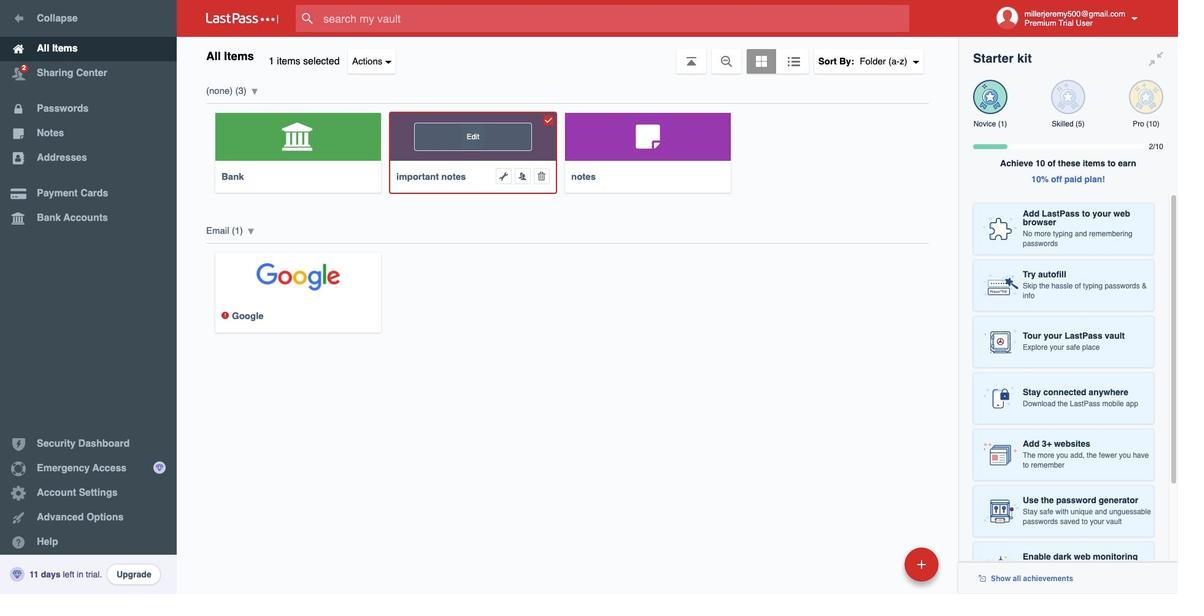 Task type: locate. For each thing, give the bounding box(es) containing it.
main navigation navigation
[[0, 0, 177, 594]]

vault options navigation
[[177, 37, 959, 74]]

new item navigation
[[820, 544, 946, 594]]

search my vault text field
[[296, 5, 933, 32]]



Task type: describe. For each thing, give the bounding box(es) containing it.
Search search field
[[296, 5, 933, 32]]

lastpass image
[[206, 13, 279, 24]]

new item element
[[820, 547, 943, 582]]



